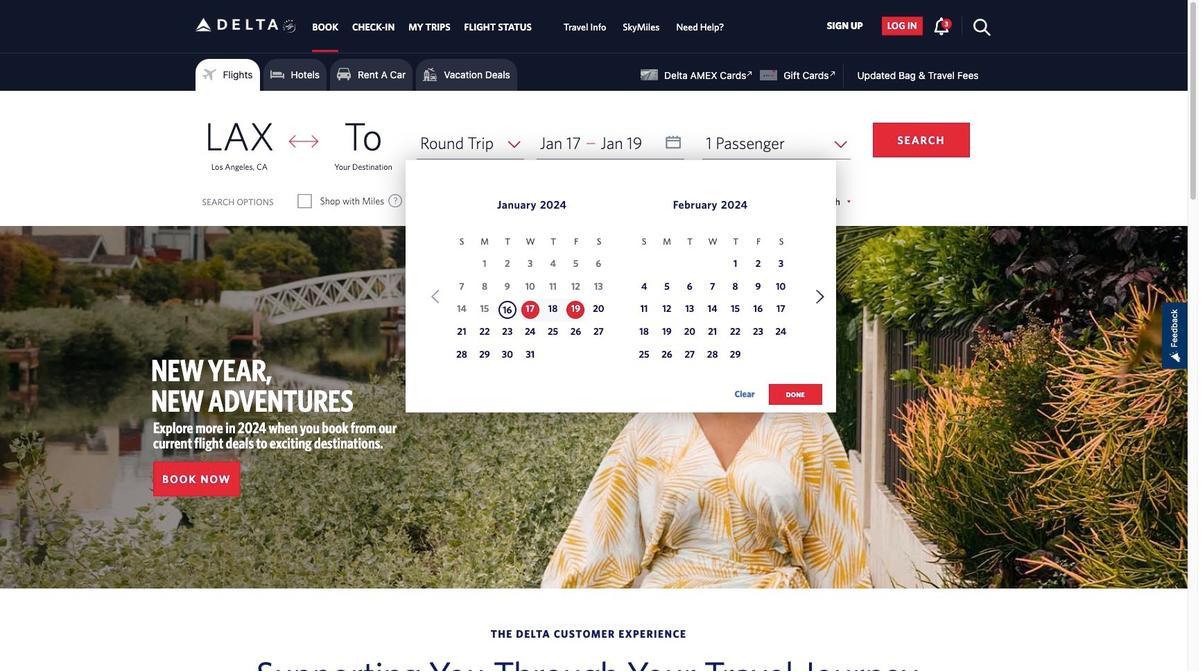 Task type: locate. For each thing, give the bounding box(es) containing it.
tab list
[[306, 0, 733, 52]]

None checkbox
[[299, 194, 311, 208]]

tab panel
[[0, 91, 1188, 420]]

None field
[[417, 127, 524, 160], [703, 127, 851, 160], [417, 127, 524, 160], [703, 127, 851, 160]]

None checkbox
[[547, 194, 559, 208]]

None text field
[[537, 127, 685, 160]]

delta air lines image
[[195, 3, 278, 46]]



Task type: describe. For each thing, give the bounding box(es) containing it.
this link opens another site in a new window that may not follow the same accessibility policies as delta air lines. image
[[744, 67, 757, 80]]

this link opens another site in a new window that may not follow the same accessibility policies as delta air lines. image
[[826, 67, 840, 80]]

skyteam image
[[283, 5, 296, 48]]

calendar expanded, use arrow keys to select date application
[[406, 160, 836, 420]]



Task type: vqa. For each thing, say whether or not it's contained in the screenshot.
6
no



